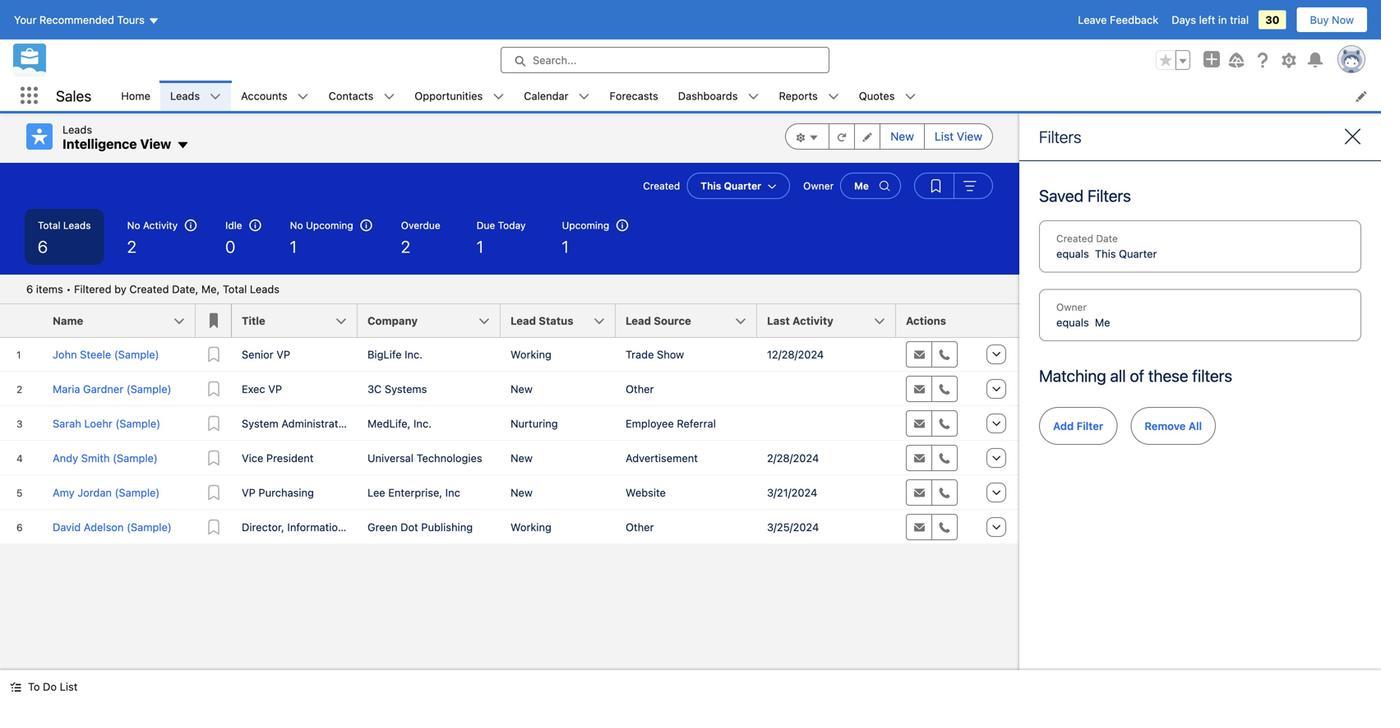 Task type: locate. For each thing, give the bounding box(es) containing it.
text default image inside calendar list item
[[579, 91, 590, 102]]

new up nurturing
[[511, 383, 533, 395]]

text default image left calendar link
[[493, 91, 504, 102]]

to do list
[[28, 680, 78, 693]]

filters up saved
[[1039, 127, 1082, 146]]

0 vertical spatial other
[[626, 383, 654, 395]]

dot
[[401, 521, 418, 533]]

quarter inside created date equals this quarter
[[1119, 248, 1157, 260]]

date,
[[172, 283, 198, 295]]

quarter
[[724, 180, 762, 192], [1119, 248, 1157, 260]]

0 horizontal spatial lead
[[511, 315, 536, 327]]

remove all
[[1145, 420, 1202, 432]]

created for created
[[643, 180, 680, 192]]

trial
[[1230, 14, 1249, 26]]

inc. for medlife, inc.
[[414, 417, 432, 430]]

do
[[43, 680, 57, 693]]

vice
[[242, 452, 263, 464]]

text default image inside accounts list item
[[297, 91, 309, 102]]

inc.
[[405, 348, 423, 361], [414, 417, 432, 430]]

group down quotes list item
[[785, 123, 993, 150]]

intelligence view
[[62, 136, 171, 152]]

0 horizontal spatial no
[[127, 220, 140, 231]]

1 horizontal spatial activity
[[793, 315, 834, 327]]

new for advertisement
[[511, 452, 533, 464]]

1 vertical spatial inc.
[[414, 417, 432, 430]]

1 vertical spatial created
[[1057, 233, 1094, 244]]

activity for no activity
[[143, 220, 178, 231]]

equals inside created date equals this quarter
[[1057, 248, 1089, 260]]

working
[[511, 348, 552, 361], [511, 521, 552, 533]]

2 lead from the left
[[626, 315, 651, 327]]

1 working from the top
[[511, 348, 552, 361]]

0 horizontal spatial list
[[60, 680, 78, 693]]

0 horizontal spatial filters
[[1039, 127, 1082, 146]]

group for leads
[[785, 123, 993, 150]]

text default image right accounts at the top left of page
[[297, 91, 309, 102]]

1 vertical spatial group
[[785, 123, 993, 150]]

2 vertical spatial created
[[129, 283, 169, 295]]

new down nurturing
[[511, 452, 533, 464]]

1 lead from the left
[[511, 315, 536, 327]]

list
[[935, 130, 954, 143], [60, 680, 78, 693]]

0 horizontal spatial me
[[854, 180, 869, 192]]

1 horizontal spatial lead
[[626, 315, 651, 327]]

2 horizontal spatial 1
[[562, 237, 569, 256]]

total leads 6
[[38, 220, 91, 256]]

list
[[111, 81, 1381, 111]]

0 vertical spatial equals
[[1057, 248, 1089, 260]]

exec vp
[[242, 383, 282, 395]]

opportunities list item
[[405, 81, 514, 111]]

no up 6 items • filtered by created date, me, total leads
[[127, 220, 140, 231]]

owner up matching
[[1057, 301, 1087, 313]]

lead source column header
[[616, 304, 767, 338]]

no right idle
[[290, 220, 303, 231]]

green dot publishing
[[368, 521, 473, 533]]

new right inc
[[511, 486, 533, 499]]

total right me,
[[223, 283, 247, 295]]

2 working from the top
[[511, 521, 552, 533]]

title column header
[[232, 304, 368, 338]]

accounts list item
[[231, 81, 319, 111]]

due
[[477, 220, 495, 231]]

lead status
[[511, 315, 574, 327]]

new button
[[880, 123, 925, 150]]

text default image for accounts
[[297, 91, 309, 102]]

activity right last
[[793, 315, 834, 327]]

grid
[[0, 304, 1020, 545]]

text default image right the calendar
[[579, 91, 590, 102]]

12/28/2024
[[767, 348, 824, 361]]

0 vertical spatial quarter
[[724, 180, 762, 192]]

of
[[1130, 366, 1145, 385]]

1 vertical spatial filters
[[1088, 186, 1131, 205]]

title
[[242, 315, 265, 327]]

1 horizontal spatial 1
[[477, 237, 484, 256]]

text default image inside leads list item
[[210, 91, 221, 102]]

president
[[266, 452, 314, 464]]

text default image inside dashboards list item
[[748, 91, 759, 102]]

vp down vice
[[242, 486, 256, 499]]

2 vertical spatial group
[[914, 173, 993, 199]]

vp right exec
[[268, 383, 282, 395]]

3 1 from the left
[[562, 237, 569, 256]]

view for intelligence view
[[140, 136, 171, 152]]

lee enterprise, inc
[[368, 486, 460, 499]]

tours
[[117, 14, 145, 26]]

0 horizontal spatial owner
[[804, 180, 834, 192]]

2 equals from the top
[[1057, 316, 1089, 329]]

dashboards list item
[[668, 81, 769, 111]]

text default image left accounts link
[[210, 91, 221, 102]]

1 vertical spatial activity
[[793, 315, 834, 327]]

1 horizontal spatial upcoming
[[562, 220, 609, 231]]

created inside created date equals this quarter
[[1057, 233, 1094, 244]]

quotes link
[[849, 81, 905, 111]]

0 horizontal spatial activity
[[143, 220, 178, 231]]

view for list view
[[957, 130, 983, 143]]

1 vertical spatial other
[[626, 521, 654, 533]]

group containing new
[[785, 123, 993, 150]]

new inside button
[[891, 130, 914, 143]]

me button
[[841, 173, 901, 199]]

total up items
[[38, 220, 60, 231]]

1 right due today 1
[[562, 237, 569, 256]]

0 vertical spatial me
[[854, 180, 869, 192]]

2 down overdue
[[401, 237, 410, 256]]

0 horizontal spatial total
[[38, 220, 60, 231]]

information
[[287, 521, 344, 533]]

inc. right medlife,
[[414, 417, 432, 430]]

lead inside button
[[626, 315, 651, 327]]

days
[[1172, 14, 1196, 26]]

created left this quarter
[[643, 180, 680, 192]]

1 horizontal spatial this
[[1095, 248, 1116, 260]]

1 horizontal spatial list
[[935, 130, 954, 143]]

2 vertical spatial vp
[[242, 486, 256, 499]]

group down 'list view' button
[[914, 173, 993, 199]]

text default image inside opportunities list item
[[493, 91, 504, 102]]

equals
[[1057, 248, 1089, 260], [1057, 316, 1089, 329]]

list right do
[[60, 680, 78, 693]]

buy now
[[1310, 14, 1354, 26]]

2 cell from the top
[[757, 406, 896, 441]]

2 horizontal spatial created
[[1057, 233, 1094, 244]]

text default image left to on the left of page
[[10, 681, 21, 693]]

0 vertical spatial vp
[[277, 348, 290, 361]]

1 vertical spatial working
[[511, 521, 552, 533]]

new down quotes list item
[[891, 130, 914, 143]]

buy
[[1310, 14, 1329, 26]]

activity inside last activity "button"
[[793, 315, 834, 327]]

contacts link
[[319, 81, 383, 111]]

other for new
[[626, 383, 654, 395]]

days left in trial
[[1172, 14, 1249, 26]]

1
[[290, 237, 297, 256], [477, 237, 484, 256], [562, 237, 569, 256]]

3c
[[368, 383, 382, 395]]

leads right 'home' link
[[170, 90, 200, 102]]

remove all button
[[1131, 407, 1216, 445]]

0 horizontal spatial this
[[701, 180, 721, 192]]

activity inside key performance indicators group
[[143, 220, 178, 231]]

equals up matching
[[1057, 316, 1089, 329]]

in
[[1219, 14, 1227, 26]]

1 vertical spatial me
[[1095, 316, 1111, 329]]

6 up items
[[38, 237, 48, 256]]

1 down no upcoming on the top left of page
[[290, 237, 297, 256]]

cell
[[757, 372, 896, 406], [757, 406, 896, 441]]

2 inside overdue 2
[[401, 237, 410, 256]]

lead status button
[[501, 304, 616, 337]]

1 horizontal spatial no
[[290, 220, 303, 231]]

2 other from the top
[[626, 521, 654, 533]]

2 no from the left
[[290, 220, 303, 231]]

activity
[[143, 220, 178, 231], [793, 315, 834, 327]]

vp for senior vp
[[277, 348, 290, 361]]

1 down due
[[477, 237, 484, 256]]

2 upcoming from the left
[[562, 220, 609, 231]]

0 vertical spatial group
[[1156, 50, 1191, 70]]

total
[[38, 220, 60, 231], [223, 283, 247, 295]]

all
[[1189, 420, 1202, 432]]

text default image
[[297, 91, 309, 102], [493, 91, 504, 102], [905, 91, 916, 102], [176, 139, 189, 152]]

1 horizontal spatial me
[[1095, 316, 1111, 329]]

owner
[[804, 180, 834, 192], [1057, 301, 1087, 313]]

0 horizontal spatial created
[[129, 283, 169, 295]]

6 items • filtered by created date, me, total leads status
[[26, 283, 280, 295]]

quotes list item
[[849, 81, 926, 111]]

0 vertical spatial owner
[[804, 180, 834, 192]]

enterprise,
[[388, 486, 442, 499]]

idle
[[225, 220, 242, 231]]

2 1 from the left
[[477, 237, 484, 256]]

leads inside 'link'
[[170, 90, 200, 102]]

text default image inside the reports list item
[[828, 91, 839, 102]]

1 horizontal spatial quarter
[[1119, 248, 1157, 260]]

1 horizontal spatial 2
[[401, 237, 410, 256]]

no activity
[[127, 220, 178, 231]]

1 horizontal spatial total
[[223, 283, 247, 295]]

1 horizontal spatial created
[[643, 180, 680, 192]]

1 horizontal spatial 6
[[38, 237, 48, 256]]

1 equals from the top
[[1057, 248, 1089, 260]]

group down days
[[1156, 50, 1191, 70]]

0 vertical spatial list
[[935, 130, 954, 143]]

created right by at the left top of the page
[[129, 283, 169, 295]]

1 vertical spatial equals
[[1057, 316, 1089, 329]]

name button
[[43, 304, 196, 337]]

lead inside button
[[511, 315, 536, 327]]

leave
[[1078, 14, 1107, 26]]

text default image inside quotes list item
[[905, 91, 916, 102]]

me,
[[201, 283, 220, 295]]

text default image left reports link
[[748, 91, 759, 102]]

2 down no activity
[[127, 237, 136, 256]]

company column header
[[358, 304, 511, 338]]

equals inside the owner equals me
[[1057, 316, 1089, 329]]

1 1 from the left
[[290, 237, 297, 256]]

system
[[242, 417, 279, 430]]

0 vertical spatial this
[[701, 180, 721, 192]]

last activity button
[[757, 304, 896, 337]]

1 no from the left
[[127, 220, 140, 231]]

inc. for biglife inc.
[[405, 348, 423, 361]]

0 horizontal spatial 2
[[127, 237, 136, 256]]

text default image right contacts on the top of the page
[[383, 91, 395, 102]]

director, information technology
[[242, 521, 405, 533]]

last activity
[[767, 315, 834, 327]]

leads up the •
[[63, 220, 91, 231]]

leads up the title
[[250, 283, 280, 295]]

0 vertical spatial created
[[643, 180, 680, 192]]

text default image inside contacts list item
[[383, 91, 395, 102]]

1 vertical spatial vp
[[268, 383, 282, 395]]

0 vertical spatial inc.
[[405, 348, 423, 361]]

lead up trade
[[626, 315, 651, 327]]

0 horizontal spatial upcoming
[[306, 220, 353, 231]]

new for website
[[511, 486, 533, 499]]

0 vertical spatial 6
[[38, 237, 48, 256]]

0 vertical spatial activity
[[143, 220, 178, 231]]

add
[[1053, 420, 1074, 432]]

cell down 12/28/2024
[[757, 372, 896, 406]]

text default image for leads
[[210, 91, 221, 102]]

list right new button
[[935, 130, 954, 143]]

0 vertical spatial filters
[[1039, 127, 1082, 146]]

matching
[[1039, 366, 1107, 385]]

0 horizontal spatial view
[[140, 136, 171, 152]]

cell up 2/28/2024
[[757, 406, 896, 441]]

text default image right quotes
[[905, 91, 916, 102]]

lead for lead source
[[626, 315, 651, 327]]

filters up date
[[1088, 186, 1131, 205]]

inc. right biglife
[[405, 348, 423, 361]]

1 vertical spatial this
[[1095, 248, 1116, 260]]

1 horizontal spatial owner
[[1057, 301, 1087, 313]]

1 other from the top
[[626, 383, 654, 395]]

other down website
[[626, 521, 654, 533]]

view inside button
[[957, 130, 983, 143]]

this quarter
[[701, 180, 762, 192]]

this
[[701, 180, 721, 192], [1095, 248, 1116, 260]]

1 cell from the top
[[757, 372, 896, 406]]

equals down saved
[[1057, 248, 1089, 260]]

other down trade
[[626, 383, 654, 395]]

0 horizontal spatial 1
[[290, 237, 297, 256]]

actions column header
[[896, 304, 979, 338]]

created left date
[[1057, 233, 1094, 244]]

text default image
[[210, 91, 221, 102], [383, 91, 395, 102], [579, 91, 590, 102], [748, 91, 759, 102], [828, 91, 839, 102], [10, 681, 21, 693]]

working for trade show
[[511, 348, 552, 361]]

lead status column header
[[501, 304, 626, 338]]

0 horizontal spatial quarter
[[724, 180, 762, 192]]

1 vertical spatial owner
[[1057, 301, 1087, 313]]

list inside group
[[935, 130, 954, 143]]

0 vertical spatial total
[[38, 220, 60, 231]]

key performance indicators group
[[0, 209, 1020, 275]]

lead left status
[[511, 315, 536, 327]]

by
[[114, 283, 126, 295]]

6 left items
[[26, 283, 33, 295]]

view down 'home' link
[[140, 136, 171, 152]]

6
[[38, 237, 48, 256], [26, 283, 33, 295]]

vp
[[277, 348, 290, 361], [268, 383, 282, 395], [242, 486, 256, 499]]

owner left me button
[[804, 180, 834, 192]]

leads
[[170, 90, 200, 102], [62, 123, 92, 136], [63, 220, 91, 231], [250, 283, 280, 295]]

search... button
[[501, 47, 830, 73]]

1 horizontal spatial view
[[957, 130, 983, 143]]

reports
[[779, 90, 818, 102]]

vp right senior
[[277, 348, 290, 361]]

leads link
[[160, 81, 210, 111]]

text default image right reports
[[828, 91, 839, 102]]

activity up 6 items • filtered by created date, me, total leads
[[143, 220, 178, 231]]

0 horizontal spatial 6
[[26, 283, 33, 295]]

2/28/2024
[[767, 452, 819, 464]]

group
[[1156, 50, 1191, 70], [785, 123, 993, 150], [914, 173, 993, 199]]

green
[[368, 521, 398, 533]]

view right new button
[[957, 130, 983, 143]]

2 2 from the left
[[401, 237, 410, 256]]

saved
[[1039, 186, 1084, 205]]

0 vertical spatial working
[[511, 348, 552, 361]]

1 vertical spatial quarter
[[1119, 248, 1157, 260]]

owner inside the owner equals me
[[1057, 301, 1087, 313]]

administrator
[[282, 417, 349, 430]]



Task type: vqa. For each thing, say whether or not it's contained in the screenshot.


Task type: describe. For each thing, give the bounding box(es) containing it.
last
[[767, 315, 790, 327]]

referral
[[677, 417, 716, 430]]

action column header
[[979, 304, 1020, 338]]

new for other
[[511, 383, 533, 395]]

this quarter button
[[687, 173, 790, 199]]

trade show
[[626, 348, 684, 361]]

lead for lead status
[[511, 315, 536, 327]]

3/25/2024
[[767, 521, 819, 533]]

home link
[[111, 81, 160, 111]]

opportunities
[[415, 90, 483, 102]]

website
[[626, 486, 666, 499]]

grid containing name
[[0, 304, 1020, 545]]

advertisement
[[626, 452, 698, 464]]

your recommended tours
[[14, 14, 145, 26]]

30
[[1266, 14, 1280, 26]]

technologies
[[417, 452, 482, 464]]

name column header
[[43, 304, 206, 338]]

leave feedback link
[[1078, 14, 1159, 26]]

accounts
[[241, 90, 288, 102]]

feedback
[[1110, 14, 1159, 26]]

working for other
[[511, 521, 552, 533]]

group for owner
[[914, 173, 993, 199]]

overdue
[[401, 220, 441, 231]]

name
[[53, 315, 83, 327]]

6 inside the total leads 6
[[38, 237, 48, 256]]

dashboards
[[678, 90, 738, 102]]

leads up intelligence
[[62, 123, 92, 136]]

systems
[[385, 383, 427, 395]]

me inside the owner equals me
[[1095, 316, 1111, 329]]

your
[[14, 14, 36, 26]]

1 vertical spatial total
[[223, 283, 247, 295]]

row number image
[[0, 304, 43, 337]]

text default image inside to do list button
[[10, 681, 21, 693]]

forecasts
[[610, 90, 658, 102]]

lead source button
[[616, 304, 757, 337]]

calendar list item
[[514, 81, 600, 111]]

nurturing
[[511, 417, 558, 430]]

overdue 2
[[401, 220, 441, 256]]

1 for upcoming
[[562, 237, 569, 256]]

filters
[[1193, 366, 1233, 385]]

show
[[657, 348, 684, 361]]

exec
[[242, 383, 265, 395]]

1 upcoming from the left
[[306, 220, 353, 231]]

now
[[1332, 14, 1354, 26]]

created for created date equals this quarter
[[1057, 233, 1094, 244]]

to do list button
[[0, 670, 87, 703]]

1 2 from the left
[[127, 237, 136, 256]]

lead source
[[626, 315, 691, 327]]

director,
[[242, 521, 284, 533]]

this inside created date equals this quarter
[[1095, 248, 1116, 260]]

filtered
[[74, 283, 112, 295]]

contacts
[[329, 90, 374, 102]]

3/21/2024
[[767, 486, 818, 499]]

row number column header
[[0, 304, 43, 338]]

home
[[121, 90, 150, 102]]

trade
[[626, 348, 654, 361]]

status
[[539, 315, 574, 327]]

text default image for reports
[[828, 91, 839, 102]]

text default image for contacts
[[383, 91, 395, 102]]

no for 2
[[127, 220, 140, 231]]

company
[[368, 315, 418, 327]]

publishing
[[421, 521, 473, 533]]

last activity column header
[[757, 304, 906, 338]]

leads list item
[[160, 81, 231, 111]]

calendar
[[524, 90, 569, 102]]

matching all of these filters
[[1039, 366, 1233, 385]]

3c systems
[[368, 383, 427, 395]]

action image
[[979, 304, 1020, 337]]

activity for last activity
[[793, 315, 834, 327]]

me inside button
[[854, 180, 869, 192]]

employee
[[626, 417, 674, 430]]

•
[[66, 283, 71, 295]]

0
[[225, 237, 235, 256]]

list view button
[[924, 123, 993, 150]]

vice president
[[242, 452, 314, 464]]

left
[[1199, 14, 1216, 26]]

source
[[654, 315, 691, 327]]

1 horizontal spatial filters
[[1088, 186, 1131, 205]]

quarter inside button
[[724, 180, 762, 192]]

1 for no upcoming
[[290, 237, 297, 256]]

reports link
[[769, 81, 828, 111]]

these
[[1149, 366, 1189, 385]]

system administrator
[[242, 417, 349, 430]]

inc
[[445, 486, 460, 499]]

6 items • filtered by created date, me, total leads
[[26, 283, 280, 295]]

no for 1
[[290, 220, 303, 231]]

cell for new
[[757, 372, 896, 406]]

text default image down leads 'link'
[[176, 139, 189, 152]]

reports list item
[[769, 81, 849, 111]]

text default image for quotes
[[905, 91, 916, 102]]

text default image for calendar
[[579, 91, 590, 102]]

biglife inc.
[[368, 348, 423, 361]]

contacts list item
[[319, 81, 405, 111]]

other for working
[[626, 521, 654, 533]]

search...
[[533, 54, 577, 66]]

recommended
[[39, 14, 114, 26]]

your recommended tours button
[[13, 7, 160, 33]]

list containing home
[[111, 81, 1381, 111]]

important column header
[[196, 304, 232, 338]]

saved filters
[[1039, 186, 1131, 205]]

opportunities link
[[405, 81, 493, 111]]

total inside the total leads 6
[[38, 220, 60, 231]]

purchasing
[[259, 486, 314, 499]]

1 inside due today 1
[[477, 237, 484, 256]]

add filter button
[[1039, 407, 1118, 445]]

leads inside the total leads 6
[[63, 220, 91, 231]]

1 vertical spatial list
[[60, 680, 78, 693]]

this inside button
[[701, 180, 721, 192]]

text default image for opportunities
[[493, 91, 504, 102]]

today
[[498, 220, 526, 231]]

accounts link
[[231, 81, 297, 111]]

medlife, inc.
[[368, 417, 432, 430]]

owner for owner
[[804, 180, 834, 192]]

leave feedback
[[1078, 14, 1159, 26]]

owner for owner equals me
[[1057, 301, 1087, 313]]

technology
[[347, 521, 405, 533]]

vp for exec vp
[[268, 383, 282, 395]]

calendar link
[[514, 81, 579, 111]]

no upcoming
[[290, 220, 353, 231]]

title button
[[232, 304, 358, 337]]

date
[[1096, 233, 1118, 244]]

cell for nurturing
[[757, 406, 896, 441]]

employee referral
[[626, 417, 716, 430]]

universal technologies
[[368, 452, 482, 464]]

created date equals this quarter
[[1057, 233, 1157, 260]]

buy now button
[[1296, 7, 1368, 33]]

text default image for dashboards
[[748, 91, 759, 102]]

1 vertical spatial 6
[[26, 283, 33, 295]]



